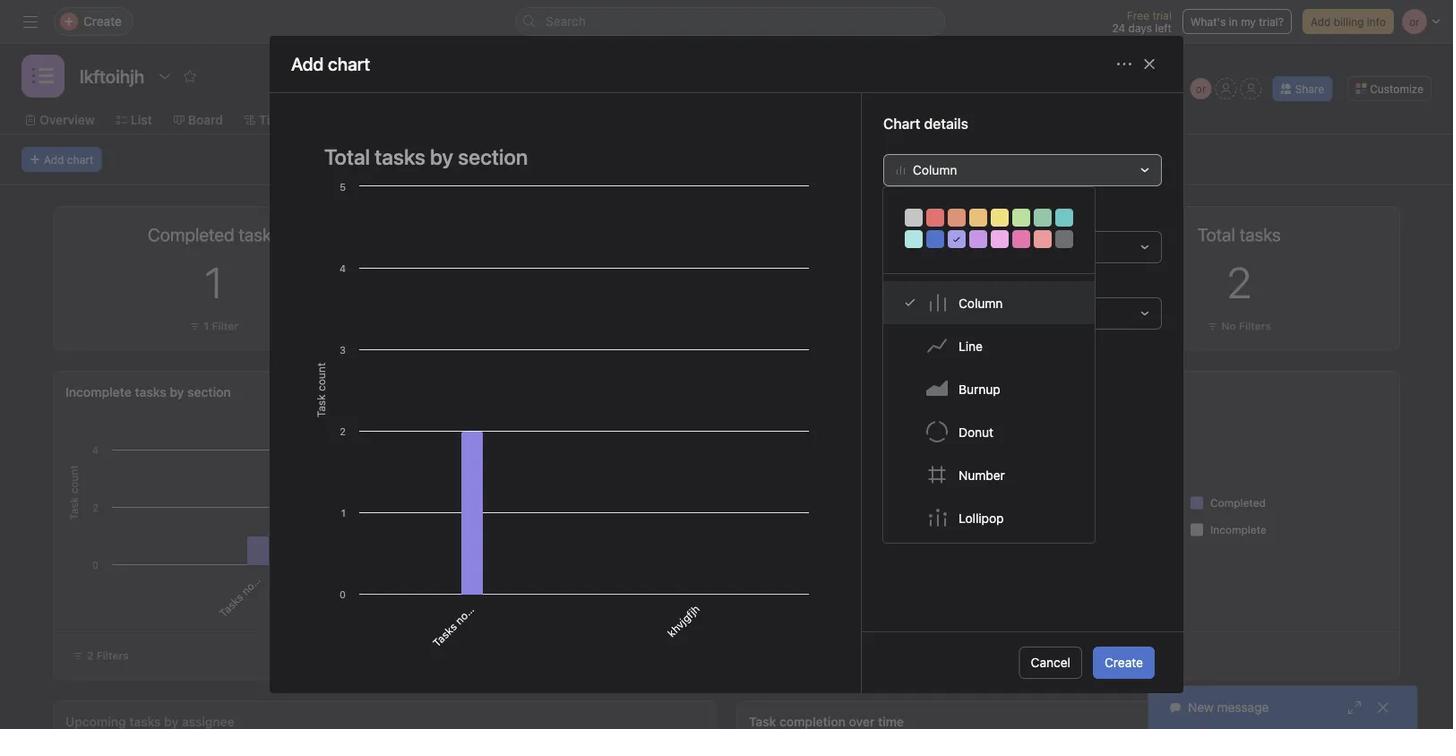 Task type: describe. For each thing, give the bounding box(es) containing it.
create
[[1105, 655, 1143, 670]]

1 horizontal spatial khvjgfjh
[[665, 602, 702, 640]]

list
[[131, 112, 152, 127]]

add billing info button
[[1303, 9, 1394, 34]]

filters for total tasks
[[1239, 320, 1271, 332]]

incomplete for incomplete tasks by section
[[65, 385, 132, 400]]

axis for y-
[[897, 276, 920, 291]]

search list box
[[515, 7, 945, 36]]

1 horizontal spatial tasks not in a section
[[430, 563, 516, 649]]

column inside column link
[[959, 295, 1003, 310]]

lollipop
[[959, 510, 1004, 525]]

2 filters button
[[65, 643, 137, 668]]

tasks for total
[[781, 385, 813, 400]]

overview link
[[25, 110, 95, 130]]

filter for 1
[[212, 320, 238, 332]]

trial
[[1153, 9, 1172, 22]]

list image
[[32, 65, 54, 87]]

2 for 2
[[1227, 257, 1252, 307]]

number link
[[883, 453, 1095, 496]]

left
[[1155, 22, 1172, 34]]

2 1 button from the left
[[547, 257, 565, 307]]

0 horizontal spatial a
[[261, 562, 274, 575]]

0 horizontal spatial not
[[239, 577, 259, 598]]

line
[[959, 338, 983, 353]]

or
[[1196, 82, 1206, 95]]

burnup
[[959, 381, 1001, 396]]

my
[[1241, 15, 1256, 28]]

completed
[[1211, 497, 1266, 509]]

days
[[1129, 22, 1152, 34]]

what's in my trial? button
[[1183, 9, 1292, 34]]

0 horizontal spatial khvjgfjh
[[518, 573, 555, 610]]

1 horizontal spatial filters
[[883, 359, 924, 376]]

timeline link
[[245, 110, 309, 130]]

add for add billing info
[[1311, 15, 1331, 28]]

0 horizontal spatial tasks not in a section
[[216, 534, 302, 620]]

search
[[546, 14, 586, 29]]

info
[[1367, 15, 1386, 28]]

by section
[[170, 385, 231, 400]]

x-axis
[[883, 210, 921, 225]]

donut link
[[883, 410, 1095, 453]]

expand new message image
[[1348, 701, 1362, 715]]

Total tasks by section text field
[[313, 136, 818, 177]]

lollipop link
[[883, 496, 1095, 539]]

0 button
[[885, 257, 911, 307]]

more actions image
[[1117, 57, 1132, 71]]

close image
[[1376, 701, 1391, 715]]

1 horizontal spatial tasks
[[430, 620, 459, 649]]

add billing info
[[1311, 15, 1386, 28]]

0
[[885, 257, 911, 307]]

0 horizontal spatial section
[[267, 534, 302, 569]]

0 horizontal spatial tasks
[[216, 591, 245, 620]]

share
[[1295, 82, 1324, 95]]

add chart
[[291, 53, 370, 74]]

no filters button
[[1203, 317, 1276, 335]]

axis for x-
[[897, 210, 921, 225]]

board
[[188, 112, 223, 127]]

chart details
[[883, 115, 968, 132]]

add to starred image
[[183, 69, 197, 83]]

share button
[[1273, 76, 1333, 101]]

1 vertical spatial not
[[453, 606, 473, 627]]

what's
[[1191, 15, 1226, 28]]

in inside button
[[1229, 15, 1238, 28]]

new message
[[1188, 700, 1269, 715]]

incomplete tasks by section
[[65, 385, 231, 400]]



Task type: locate. For each thing, give the bounding box(es) containing it.
0 vertical spatial column
[[913, 162, 957, 177]]

1 1 filter button from the left
[[185, 317, 243, 335]]

column
[[913, 162, 957, 177], [959, 295, 1003, 310]]

1 vertical spatial filters
[[883, 359, 924, 376]]

2
[[1227, 257, 1252, 307], [87, 650, 94, 662]]

0 horizontal spatial 1 filter button
[[185, 317, 243, 335]]

completed tasks
[[148, 224, 280, 245]]

total tasks by completion status
[[749, 385, 940, 400]]

1 horizontal spatial tasks
[[781, 385, 813, 400]]

free trial 24 days left
[[1112, 9, 1172, 34]]

1 horizontal spatial a
[[475, 592, 488, 605]]

0 vertical spatial not
[[239, 577, 259, 598]]

cancel
[[1031, 655, 1071, 670]]

filter
[[212, 320, 238, 332], [895, 320, 922, 332]]

what's in my trial?
[[1191, 15, 1284, 28]]

0 vertical spatial add
[[1311, 15, 1331, 28]]

tasks not in a section
[[216, 534, 302, 620], [430, 563, 516, 649]]

axis
[[897, 210, 921, 225], [897, 276, 920, 291]]

2 horizontal spatial in
[[1229, 15, 1238, 28]]

tasks left by
[[781, 385, 813, 400]]

timeline
[[259, 112, 309, 127]]

chart
[[67, 153, 93, 166]]

1 1 button from the left
[[205, 257, 223, 307]]

1 horizontal spatial 1 button
[[547, 257, 565, 307]]

not
[[239, 577, 259, 598], [453, 606, 473, 627]]

1 horizontal spatial 2
[[1227, 257, 1252, 307]]

billing
[[1334, 15, 1364, 28]]

trial?
[[1259, 15, 1284, 28]]

0 horizontal spatial add
[[44, 153, 64, 166]]

add
[[1311, 15, 1331, 28], [44, 153, 64, 166]]

1 vertical spatial add
[[44, 153, 64, 166]]

no
[[1222, 320, 1236, 332]]

1 horizontal spatial section
[[481, 563, 516, 598]]

filter down y-axis
[[895, 320, 922, 332]]

1 vertical spatial a
[[475, 592, 488, 605]]

close image
[[1142, 57, 1157, 71]]

incomplete
[[65, 385, 132, 400], [1211, 524, 1267, 536]]

column button
[[883, 154, 1162, 186]]

2 filters
[[87, 650, 129, 662]]

0 horizontal spatial 1 button
[[205, 257, 223, 307]]

1 horizontal spatial column
[[959, 295, 1003, 310]]

1 vertical spatial axis
[[897, 276, 920, 291]]

0 vertical spatial 2
[[1227, 257, 1252, 307]]

board link
[[174, 110, 223, 130]]

search button
[[515, 7, 945, 36]]

tasks left by section
[[135, 385, 166, 400]]

0 horizontal spatial filter
[[212, 320, 238, 332]]

0 horizontal spatial 2
[[87, 650, 94, 662]]

1 filter
[[204, 320, 238, 332], [887, 320, 922, 332]]

0 vertical spatial a
[[261, 562, 274, 575]]

completion status
[[834, 385, 940, 400]]

x-
[[883, 210, 897, 225]]

tasks
[[216, 591, 245, 620], [430, 620, 459, 649]]

1 1 filter from the left
[[204, 320, 238, 332]]

axis down the overdue tasks
[[897, 276, 920, 291]]

0 horizontal spatial column
[[913, 162, 957, 177]]

1 vertical spatial 2
[[87, 650, 94, 662]]

cancel button
[[1019, 647, 1082, 679]]

2 inside button
[[87, 650, 94, 662]]

column inside column "dropdown button"
[[913, 162, 957, 177]]

0 vertical spatial tasks
[[216, 591, 245, 620]]

0 horizontal spatial 1 filter
[[204, 320, 238, 332]]

add left billing
[[1311, 15, 1331, 28]]

no filters
[[1222, 320, 1271, 332]]

2 vertical spatial in
[[466, 598, 482, 613]]

add chart
[[44, 153, 93, 166]]

2 horizontal spatial filters
[[1239, 320, 1271, 332]]

free
[[1127, 9, 1150, 22]]

1 vertical spatial incomplete
[[1211, 524, 1267, 536]]

column down chart details
[[913, 162, 957, 177]]

number
[[959, 467, 1005, 482]]

1 filter button
[[185, 317, 243, 335], [869, 317, 927, 335]]

2 1 filter button from the left
[[869, 317, 927, 335]]

0 horizontal spatial filters
[[96, 650, 129, 662]]

tasks
[[135, 385, 166, 400], [781, 385, 813, 400]]

burnup link
[[883, 367, 1095, 410]]

2 filter from the left
[[895, 320, 922, 332]]

0 vertical spatial in
[[1229, 15, 1238, 28]]

0 vertical spatial filters
[[1239, 320, 1271, 332]]

overview
[[39, 112, 95, 127]]

a
[[261, 562, 274, 575], [475, 592, 488, 605]]

1 filter down y-axis
[[887, 320, 922, 332]]

0 horizontal spatial incomplete
[[65, 385, 132, 400]]

add for add chart
[[44, 153, 64, 166]]

filters
[[1239, 320, 1271, 332], [883, 359, 924, 376], [96, 650, 129, 662]]

by
[[816, 385, 831, 400]]

1 filter button for 1
[[185, 317, 243, 335]]

2 1 filter from the left
[[887, 320, 922, 332]]

24
[[1112, 22, 1126, 34]]

1 horizontal spatial not
[[453, 606, 473, 627]]

filter for 0
[[895, 320, 922, 332]]

add left chart
[[44, 153, 64, 166]]

filters for incomplete tasks by section
[[96, 650, 129, 662]]

1 vertical spatial column
[[959, 295, 1003, 310]]

total
[[749, 385, 778, 400]]

1 horizontal spatial 1 filter button
[[869, 317, 927, 335]]

0 vertical spatial incomplete
[[65, 385, 132, 400]]

1 filter from the left
[[212, 320, 238, 332]]

axis up the 0
[[897, 210, 921, 225]]

1 tasks from the left
[[135, 385, 166, 400]]

1 vertical spatial in
[[253, 569, 268, 584]]

list link
[[116, 110, 152, 130]]

y-axis
[[883, 276, 920, 291]]

0 vertical spatial axis
[[897, 210, 921, 225]]

1 filter up by section
[[204, 320, 238, 332]]

or button
[[1190, 78, 1212, 99]]

0 horizontal spatial in
[[253, 569, 268, 584]]

1 horizontal spatial add
[[1311, 15, 1331, 28]]

2 tasks from the left
[[781, 385, 813, 400]]

1 vertical spatial tasks
[[430, 620, 459, 649]]

1 horizontal spatial incomplete
[[1211, 524, 1267, 536]]

create button
[[1093, 647, 1155, 679]]

2 button
[[1227, 257, 1252, 307]]

line link
[[883, 324, 1095, 367]]

2 vertical spatial filters
[[96, 650, 129, 662]]

1 filter button down y-axis
[[869, 317, 927, 335]]

1 filter button up by section
[[185, 317, 243, 335]]

1 horizontal spatial in
[[466, 598, 482, 613]]

0 horizontal spatial tasks
[[135, 385, 166, 400]]

donut
[[959, 424, 994, 439]]

column up line link
[[959, 295, 1003, 310]]

None text field
[[75, 60, 149, 92]]

1 filter for 0
[[887, 320, 922, 332]]

y-
[[883, 276, 897, 291]]

1 filter button for 0
[[869, 317, 927, 335]]

1 filter for 1
[[204, 320, 238, 332]]

overdue tasks
[[841, 224, 954, 245]]

tasks for incomplete
[[135, 385, 166, 400]]

1 horizontal spatial filter
[[895, 320, 922, 332]]

2 for 2 filters
[[87, 650, 94, 662]]

filter up by section
[[212, 320, 238, 332]]

1 button
[[205, 257, 223, 307], [547, 257, 565, 307]]

1 horizontal spatial 1 filter
[[887, 320, 922, 332]]

total tasks
[[1198, 224, 1281, 245]]

1
[[205, 257, 223, 307], [547, 257, 565, 307], [204, 320, 209, 332], [887, 320, 893, 332]]

section
[[267, 534, 302, 569], [481, 563, 516, 598]]

in
[[1229, 15, 1238, 28], [253, 569, 268, 584], [466, 598, 482, 613]]

add chart button
[[22, 147, 102, 172]]

incomplete for incomplete
[[1211, 524, 1267, 536]]

column link
[[883, 281, 1095, 324]]

khvjgfjh
[[518, 573, 555, 610], [665, 602, 702, 640]]



Task type: vqa. For each thing, say whether or not it's contained in the screenshot.
"nature walk" 'Cell'
no



